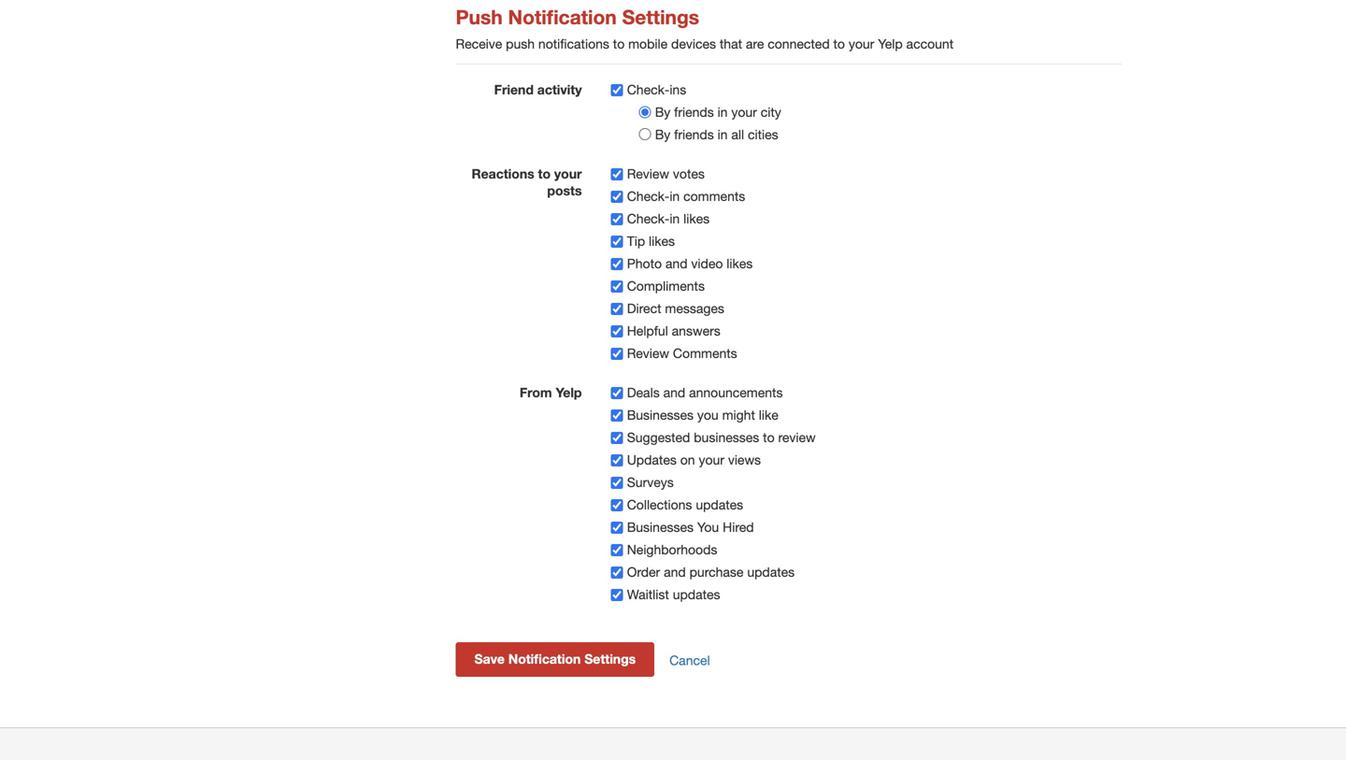 Task type: vqa. For each thing, say whether or not it's contained in the screenshot.
source
no



Task type: describe. For each thing, give the bounding box(es) containing it.
cancel
[[670, 653, 711, 668]]

ins
[[670, 82, 687, 97]]

notification for save
[[509, 651, 581, 667]]

might
[[723, 407, 756, 423]]

check-in comments
[[627, 189, 746, 204]]

check-in likes
[[627, 211, 710, 226]]

from
[[520, 385, 552, 400]]

1 vertical spatial yelp
[[556, 385, 582, 400]]

push notification settings receive push notifications to mobile devices that are connected to your yelp account
[[456, 5, 954, 52]]

surveys
[[627, 475, 674, 490]]

settings for save
[[585, 651, 636, 667]]

deals
[[627, 385, 660, 400]]

views
[[728, 452, 761, 468]]

check-ins
[[627, 82, 687, 97]]

to down like
[[763, 430, 775, 445]]

mobile
[[629, 36, 668, 52]]

updates on your views
[[627, 452, 761, 468]]

businesses you hired
[[627, 520, 754, 535]]

posts
[[548, 183, 582, 198]]

to inside reactions to your posts
[[538, 166, 551, 182]]

your inside reactions to your posts
[[555, 166, 582, 182]]

review
[[779, 430, 816, 445]]

suggested
[[627, 430, 691, 445]]

0 vertical spatial likes
[[684, 211, 710, 226]]

all
[[732, 127, 745, 142]]

by for by friends in your city
[[655, 104, 671, 120]]

check- for check-in likes
[[627, 211, 670, 226]]

friend activity
[[494, 82, 582, 97]]

direct
[[627, 301, 662, 316]]

check- for check-ins
[[627, 82, 670, 97]]

settings for push
[[623, 5, 700, 29]]

review votes
[[627, 166, 705, 182]]

helpful
[[627, 323, 669, 339]]

neighborhoods
[[627, 542, 718, 557]]

to right connected
[[834, 36, 846, 52]]

order and purchase updates
[[627, 565, 795, 580]]

push
[[506, 36, 535, 52]]

your right the on
[[699, 452, 725, 468]]

helpful answers
[[627, 323, 721, 339]]

activity
[[538, 82, 582, 97]]

push
[[456, 5, 503, 29]]

reactions
[[472, 166, 535, 182]]

purchase
[[690, 565, 744, 580]]

and for announcements
[[664, 385, 686, 400]]

check- for check-in comments
[[627, 189, 670, 204]]

in up the "by friends in all cities"
[[718, 104, 728, 120]]

votes
[[673, 166, 705, 182]]

save notification settings button
[[456, 643, 655, 677]]

review for review votes
[[627, 166, 670, 182]]

messages
[[665, 301, 725, 316]]

on
[[681, 452, 696, 468]]

businesses for businesses you might like
[[627, 407, 694, 423]]

and for video
[[666, 256, 688, 271]]

businesses you might like
[[627, 407, 779, 423]]

collections
[[627, 497, 693, 513]]

friends for your
[[675, 104, 714, 120]]

video
[[692, 256, 723, 271]]

by for by friends in all cities
[[655, 127, 671, 142]]

review for review comments
[[627, 346, 670, 361]]

your inside push notification settings receive push notifications to mobile devices that are connected to your yelp account
[[849, 36, 875, 52]]



Task type: locate. For each thing, give the bounding box(es) containing it.
2 review from the top
[[627, 346, 670, 361]]

likes right video
[[727, 256, 753, 271]]

1 check- from the top
[[627, 82, 670, 97]]

2 vertical spatial updates
[[673, 587, 721, 602]]

photo and video likes
[[627, 256, 753, 271]]

0 vertical spatial yelp
[[879, 36, 903, 52]]

review comments
[[627, 346, 738, 361]]

businesses for businesses you hired
[[627, 520, 694, 535]]

in up check-in likes at the top of the page
[[670, 189, 680, 204]]

yelp right from
[[556, 385, 582, 400]]

waitlist updates
[[627, 587, 721, 602]]

devices
[[672, 36, 716, 52]]

save notification settings
[[475, 651, 636, 667]]

0 vertical spatial notification
[[508, 5, 617, 29]]

notification inside save notification settings button
[[509, 651, 581, 667]]

your up all
[[732, 104, 758, 120]]

review
[[627, 166, 670, 182], [627, 346, 670, 361]]

tip
[[627, 233, 646, 249]]

None checkbox
[[611, 168, 623, 180], [611, 213, 623, 225], [611, 258, 623, 270], [611, 303, 623, 315], [611, 325, 623, 338], [611, 348, 623, 360], [611, 410, 623, 422], [611, 477, 623, 489], [611, 589, 623, 601], [611, 168, 623, 180], [611, 213, 623, 225], [611, 258, 623, 270], [611, 303, 623, 315], [611, 325, 623, 338], [611, 348, 623, 360], [611, 410, 623, 422], [611, 477, 623, 489], [611, 589, 623, 601]]

order
[[627, 565, 661, 580]]

businesses
[[627, 407, 694, 423], [627, 520, 694, 535]]

1 vertical spatial review
[[627, 346, 670, 361]]

cancel link
[[670, 652, 711, 669]]

2 friends from the top
[[675, 127, 714, 142]]

notification up notifications
[[508, 5, 617, 29]]

by down check-ins
[[655, 104, 671, 120]]

2 vertical spatial and
[[664, 565, 686, 580]]

notification right save on the left bottom of the page
[[509, 651, 581, 667]]

updates up you
[[696, 497, 744, 513]]

updates right the purchase
[[748, 565, 795, 580]]

by friends in your city
[[655, 104, 782, 120]]

to up posts
[[538, 166, 551, 182]]

by up review votes
[[655, 127, 671, 142]]

in left all
[[718, 127, 728, 142]]

by
[[655, 104, 671, 120], [655, 127, 671, 142]]

2 by from the top
[[655, 127, 671, 142]]

deals and announcements
[[627, 385, 783, 400]]

1 vertical spatial and
[[664, 385, 686, 400]]

friends
[[675, 104, 714, 120], [675, 127, 714, 142]]

in
[[718, 104, 728, 120], [718, 127, 728, 142], [670, 189, 680, 204], [670, 211, 680, 226]]

1 vertical spatial by
[[655, 127, 671, 142]]

1 vertical spatial notification
[[509, 651, 581, 667]]

comments
[[673, 346, 738, 361]]

cities
[[748, 127, 779, 142]]

1 vertical spatial likes
[[649, 233, 675, 249]]

1 friends from the top
[[675, 104, 714, 120]]

None radio
[[639, 128, 651, 141]]

updates for waitlist updates
[[673, 587, 721, 602]]

1 vertical spatial check-
[[627, 189, 670, 204]]

updates
[[696, 497, 744, 513], [748, 565, 795, 580], [673, 587, 721, 602]]

1 horizontal spatial yelp
[[879, 36, 903, 52]]

account
[[907, 36, 954, 52]]

you
[[698, 520, 720, 535]]

businesses up suggested
[[627, 407, 694, 423]]

1 vertical spatial updates
[[748, 565, 795, 580]]

None radio
[[639, 106, 651, 118]]

save
[[475, 651, 505, 667]]

2 check- from the top
[[627, 189, 670, 204]]

announcements
[[689, 385, 783, 400]]

to left mobile
[[613, 36, 625, 52]]

direct messages
[[627, 301, 725, 316]]

like
[[759, 407, 779, 423]]

photo
[[627, 256, 662, 271]]

2 businesses from the top
[[627, 520, 694, 535]]

0 vertical spatial settings
[[623, 5, 700, 29]]

and right deals
[[664, 385, 686, 400]]

hired
[[723, 520, 754, 535]]

settings
[[623, 5, 700, 29], [585, 651, 636, 667]]

check- down mobile
[[627, 82, 670, 97]]

in down check-in comments
[[670, 211, 680, 226]]

settings up mobile
[[623, 5, 700, 29]]

friend
[[494, 82, 534, 97]]

0 vertical spatial friends
[[675, 104, 714, 120]]

your up posts
[[555, 166, 582, 182]]

and
[[666, 256, 688, 271], [664, 385, 686, 400], [664, 565, 686, 580]]

1 horizontal spatial likes
[[684, 211, 710, 226]]

0 vertical spatial updates
[[696, 497, 744, 513]]

that
[[720, 36, 743, 52]]

businesses
[[694, 430, 760, 445]]

notification for push
[[508, 5, 617, 29]]

reactions to your posts
[[472, 166, 582, 198]]

2 vertical spatial likes
[[727, 256, 753, 271]]

2 notification from the top
[[509, 651, 581, 667]]

friends down by friends in your city
[[675, 127, 714, 142]]

are
[[746, 36, 765, 52]]

businesses down collections
[[627, 520, 694, 535]]

settings inside push notification settings receive push notifications to mobile devices that are connected to your yelp account
[[623, 5, 700, 29]]

tip likes
[[627, 233, 675, 249]]

None checkbox
[[611, 84, 623, 96], [611, 191, 623, 203], [611, 236, 623, 248], [611, 281, 623, 293], [611, 387, 623, 399], [611, 432, 623, 444], [611, 454, 623, 467], [611, 499, 623, 511], [611, 522, 623, 534], [611, 544, 623, 556], [611, 567, 623, 579], [611, 84, 623, 96], [611, 191, 623, 203], [611, 236, 623, 248], [611, 281, 623, 293], [611, 387, 623, 399], [611, 432, 623, 444], [611, 454, 623, 467], [611, 499, 623, 511], [611, 522, 623, 534], [611, 544, 623, 556], [611, 567, 623, 579]]

answers
[[672, 323, 721, 339]]

your
[[849, 36, 875, 52], [732, 104, 758, 120], [555, 166, 582, 182], [699, 452, 725, 468]]

comments
[[684, 189, 746, 204]]

settings inside button
[[585, 651, 636, 667]]

likes down check-in likes at the top of the page
[[649, 233, 675, 249]]

check- up tip likes
[[627, 211, 670, 226]]

by friends in all cities
[[655, 127, 779, 142]]

check-
[[627, 82, 670, 97], [627, 189, 670, 204], [627, 211, 670, 226]]

updates
[[627, 452, 677, 468]]

yelp
[[879, 36, 903, 52], [556, 385, 582, 400]]

receive
[[456, 36, 503, 52]]

1 by from the top
[[655, 104, 671, 120]]

review down the helpful
[[627, 346, 670, 361]]

review left votes
[[627, 166, 670, 182]]

0 vertical spatial and
[[666, 256, 688, 271]]

1 vertical spatial businesses
[[627, 520, 694, 535]]

0 vertical spatial check-
[[627, 82, 670, 97]]

3 check- from the top
[[627, 211, 670, 226]]

1 vertical spatial settings
[[585, 651, 636, 667]]

0 horizontal spatial yelp
[[556, 385, 582, 400]]

city
[[761, 104, 782, 120]]

2 vertical spatial check-
[[627, 211, 670, 226]]

yelp left "account"
[[879, 36, 903, 52]]

0 horizontal spatial likes
[[649, 233, 675, 249]]

you
[[698, 407, 719, 423]]

suggested businesses to review
[[627, 430, 816, 445]]

notifications
[[539, 36, 610, 52]]

updates for collections updates
[[696, 497, 744, 513]]

1 review from the top
[[627, 166, 670, 182]]

and up compliments
[[666, 256, 688, 271]]

your right connected
[[849, 36, 875, 52]]

from yelp
[[520, 385, 582, 400]]

notification
[[508, 5, 617, 29], [509, 651, 581, 667]]

collections updates
[[627, 497, 744, 513]]

1 vertical spatial friends
[[675, 127, 714, 142]]

1 businesses from the top
[[627, 407, 694, 423]]

friends for all
[[675, 127, 714, 142]]

likes down check-in comments
[[684, 211, 710, 226]]

yelp inside push notification settings receive push notifications to mobile devices that are connected to your yelp account
[[879, 36, 903, 52]]

and up waitlist updates
[[664, 565, 686, 580]]

friends down ins
[[675, 104, 714, 120]]

compliments
[[627, 278, 705, 294]]

connected
[[768, 36, 830, 52]]

waitlist
[[627, 587, 670, 602]]

check- down review votes
[[627, 189, 670, 204]]

1 notification from the top
[[508, 5, 617, 29]]

0 vertical spatial review
[[627, 166, 670, 182]]

updates down order and purchase updates
[[673, 587, 721, 602]]

settings down the waitlist
[[585, 651, 636, 667]]

likes
[[684, 211, 710, 226], [649, 233, 675, 249], [727, 256, 753, 271]]

2 horizontal spatial likes
[[727, 256, 753, 271]]

and for purchase
[[664, 565, 686, 580]]

0 vertical spatial by
[[655, 104, 671, 120]]

notification inside push notification settings receive push notifications to mobile devices that are connected to your yelp account
[[508, 5, 617, 29]]

to
[[613, 36, 625, 52], [834, 36, 846, 52], [538, 166, 551, 182], [763, 430, 775, 445]]

0 vertical spatial businesses
[[627, 407, 694, 423]]



